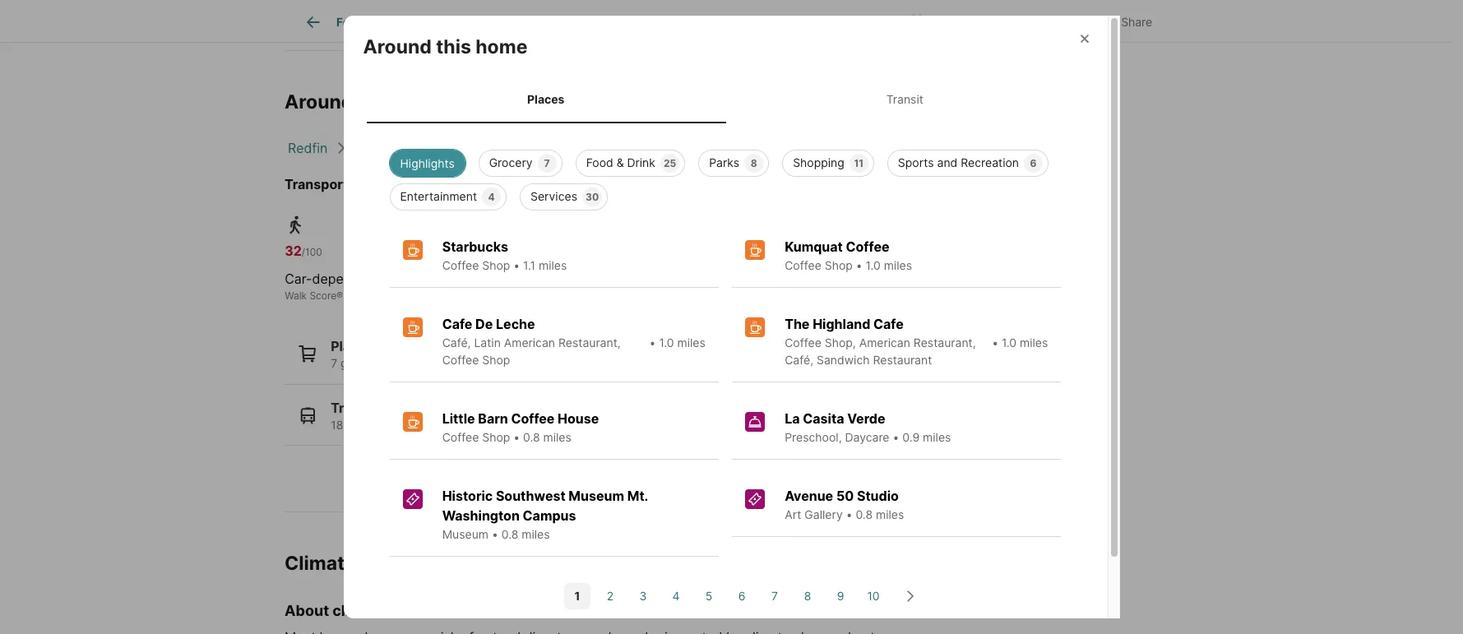 Task type: vqa. For each thing, say whether or not it's contained in the screenshot.


Task type: describe. For each thing, give the bounding box(es) containing it.
feed
[[336, 15, 364, 29]]

50
[[836, 488, 854, 504]]

historic southwest museum mt. washington campus museum • 0.8 miles
[[442, 488, 648, 541]]

5 button
[[696, 583, 722, 609]]

highlights
[[400, 156, 455, 170]]

some
[[429, 271, 465, 287]]

tax
[[652, 15, 669, 29]]

2
[[607, 589, 614, 603]]

0 horizontal spatial this
[[358, 90, 393, 113]]

climate
[[285, 552, 356, 575]]

coffee down kumquat
[[785, 258, 822, 272]]

3 button
[[630, 583, 656, 609]]

coffee down little
[[442, 430, 479, 444]]

somewhat bikeable
[[558, 271, 680, 287]]

avenue 50 studio art gallery • 0.8 miles
[[785, 488, 904, 521]]

27
[[429, 243, 446, 259]]

shop inside café, latin american restaurant, coffee shop
[[482, 353, 510, 367]]

ln
[[514, 176, 530, 193]]

x-
[[1033, 14, 1044, 28]]

los angeles
[[439, 140, 515, 156]]

sports
[[898, 155, 934, 169]]

food
[[586, 155, 613, 169]]

home inside dialog
[[476, 36, 528, 59]]

art
[[785, 507, 802, 521]]

favorite
[[932, 14, 975, 28]]

2 button
[[597, 583, 624, 609]]

coffee right "barn"
[[511, 410, 555, 427]]

feed link
[[304, 12, 364, 32]]

1 vertical spatial around
[[285, 90, 353, 113]]

los
[[439, 140, 461, 156]]

9 button
[[828, 583, 854, 609]]

favorite button
[[895, 4, 989, 37]]

sale & tax history
[[615, 15, 710, 29]]

out
[[1044, 14, 1064, 28]]

redfin link
[[288, 140, 328, 156]]

american for leche
[[504, 335, 555, 349]]

starbucks
[[442, 238, 508, 255]]

places for places 7 groceries, 22 restaurants, 8 parks
[[331, 338, 374, 355]]

8 inside list box
[[751, 157, 757, 169]]

251,
[[357, 418, 379, 432]]

preschool,
[[785, 430, 842, 444]]

studio
[[857, 488, 899, 504]]

café, inside coffee shop, american restaurant, café, sandwich restaurant
[[785, 353, 814, 367]]

about
[[285, 602, 329, 619]]

1 horizontal spatial museum
[[569, 488, 624, 504]]

campus
[[523, 507, 576, 524]]

• inside kumquat coffee coffee shop • 1.0 miles
[[856, 258, 863, 272]]

grocery
[[489, 155, 533, 169]]

daycare
[[845, 430, 890, 444]]

little
[[442, 410, 475, 427]]

11
[[854, 157, 864, 169]]

25
[[664, 157, 676, 169]]

house
[[558, 410, 599, 427]]

car-
[[285, 271, 312, 287]]

about climate risks
[[285, 602, 425, 619]]

gallery
[[805, 507, 843, 521]]

around inside around this home element
[[363, 36, 432, 59]]

1.0 for the highland cafe
[[1002, 335, 1017, 349]]

walk
[[285, 290, 307, 302]]

7 inside list box
[[544, 157, 550, 169]]

historic
[[442, 488, 493, 504]]

27 /100
[[429, 243, 466, 259]]

4124
[[416, 176, 448, 193]]

recreation
[[961, 155, 1019, 169]]

share button
[[1084, 4, 1166, 37]]

schools
[[748, 15, 793, 29]]

highland
[[813, 316, 871, 332]]

sale
[[615, 15, 639, 29]]

• inside la casita verde preschool, daycare • 0.9 miles
[[893, 430, 899, 444]]

6 button
[[729, 583, 755, 609]]

services
[[531, 189, 577, 203]]

• inside the historic southwest museum mt. washington campus museum • 0.8 miles
[[492, 527, 498, 541]]

coffee right kumquat
[[846, 238, 890, 255]]

1.0 inside kumquat coffee coffee shop • 1.0 miles
[[866, 258, 881, 272]]

café, latin american restaurant, coffee shop
[[442, 335, 621, 367]]

overview tab
[[383, 2, 472, 42]]

overview
[[402, 15, 453, 29]]

miles inside the historic southwest museum mt. washington campus museum • 0.8 miles
[[522, 527, 550, 541]]

sea
[[451, 176, 475, 193]]

/100 for 32
[[302, 246, 322, 258]]

transit for transit 182, 251, 81, 90, 94
[[331, 400, 376, 416]]

8 inside button
[[804, 589, 811, 603]]

american for cafe
[[859, 335, 911, 349]]

32
[[285, 243, 302, 259]]

coffee shop, american restaurant, café, sandwich restaurant
[[785, 335, 976, 367]]

0 horizontal spatial museum
[[442, 527, 489, 541]]

6 inside list box
[[1030, 157, 1037, 169]]

10
[[867, 589, 880, 603]]

this inside dialog
[[436, 36, 471, 59]]

miles inside avenue 50 studio art gallery • 0.8 miles
[[876, 507, 904, 521]]

view
[[479, 176, 511, 193]]

transit for transit
[[886, 92, 924, 106]]

barn
[[478, 410, 508, 427]]

& for food
[[617, 155, 624, 169]]

mount washington
[[541, 140, 658, 156]]

bikeable
[[628, 271, 680, 287]]

0.9
[[903, 430, 920, 444]]

the
[[785, 316, 810, 332]]

property details
[[491, 15, 577, 29]]

kumquat
[[785, 238, 843, 255]]

redfin
[[288, 140, 328, 156]]

parks
[[709, 155, 740, 169]]

miles inside la casita verde preschool, daycare • 0.9 miles
[[923, 430, 951, 444]]

food & drink 25
[[586, 155, 676, 169]]

0 horizontal spatial home
[[397, 90, 449, 113]]

transportation
[[285, 176, 381, 193]]

places 7 groceries, 22 restaurants, 8 parks
[[331, 338, 524, 370]]

café, inside café, latin american restaurant, coffee shop
[[442, 335, 471, 349]]



Task type: locate. For each thing, give the bounding box(es) containing it.
and
[[937, 155, 958, 169]]

around up redfin link
[[285, 90, 353, 113]]

1 horizontal spatial this
[[436, 36, 471, 59]]

1 horizontal spatial home
[[476, 36, 528, 59]]

6
[[1030, 157, 1037, 169], [738, 589, 746, 603]]

0 vertical spatial 4
[[488, 191, 495, 203]]

0 horizontal spatial 8
[[483, 356, 490, 370]]

0 vertical spatial &
[[642, 15, 649, 29]]

7 left "groceries,"
[[331, 356, 337, 370]]

1 vertical spatial transit
[[331, 400, 376, 416]]

30
[[586, 191, 599, 203]]

4 inside list box
[[488, 191, 495, 203]]

32 /100
[[285, 243, 322, 259]]

& for sale
[[642, 15, 649, 29]]

1 vertical spatial museum
[[442, 527, 489, 541]]

avenue
[[785, 488, 833, 504]]

• inside starbucks coffee shop • 1.1 miles
[[513, 258, 520, 272]]

0.8 down studio
[[856, 507, 873, 521]]

• 1.0 miles for leche
[[650, 335, 706, 349]]

5
[[706, 589, 713, 603]]

around this home up the california link
[[285, 90, 449, 113]]

0 vertical spatial 6
[[1030, 157, 1037, 169]]

0 vertical spatial around
[[363, 36, 432, 59]]

american inside coffee shop, american restaurant, café, sandwich restaurant
[[859, 335, 911, 349]]

1 horizontal spatial café,
[[785, 353, 814, 367]]

schools tab
[[729, 2, 812, 42]]

0 vertical spatial this
[[436, 36, 471, 59]]

starbucks coffee shop • 1.1 miles
[[442, 238, 567, 272]]

shop,
[[825, 335, 856, 349]]

94
[[421, 418, 436, 432]]

mount washington link
[[541, 140, 658, 156]]

latin
[[474, 335, 501, 349]]

property details tab
[[472, 2, 596, 42]]

angeles
[[465, 140, 515, 156]]

0 horizontal spatial around
[[285, 90, 353, 113]]

shop inside little barn coffee house coffee shop • 0.8 miles
[[482, 430, 510, 444]]

1
[[575, 589, 580, 603]]

182,
[[331, 418, 353, 432]]

6 inside button
[[738, 589, 746, 603]]

1 horizontal spatial &
[[642, 15, 649, 29]]

0 horizontal spatial washington
[[442, 507, 520, 524]]

6 right 'recreation'
[[1030, 157, 1037, 169]]

0 vertical spatial tab list
[[285, 0, 825, 42]]

cafe left de
[[442, 316, 472, 332]]

/100 up car- on the top of the page
[[302, 246, 322, 258]]

• inside little barn coffee house coffee shop • 0.8 miles
[[513, 430, 520, 444]]

1 horizontal spatial cafe
[[874, 316, 904, 332]]

1 horizontal spatial transit
[[886, 92, 924, 106]]

0 vertical spatial museum
[[569, 488, 624, 504]]

this
[[436, 36, 471, 59], [358, 90, 393, 113]]

miles inside starbucks coffee shop • 1.1 miles
[[539, 258, 567, 272]]

places inside places 7 groceries, 22 restaurants, 8 parks
[[331, 338, 374, 355]]

la casita verde preschool, daycare • 0.9 miles
[[785, 410, 951, 444]]

8 down latin
[[483, 356, 490, 370]]

8 button
[[795, 583, 821, 609]]

shop inside kumquat coffee coffee shop • 1.0 miles
[[825, 258, 853, 272]]

•
[[513, 258, 520, 272], [856, 258, 863, 272], [650, 335, 656, 349], [992, 335, 999, 349], [513, 430, 520, 444], [893, 430, 899, 444], [846, 507, 853, 521], [492, 527, 498, 541]]

0 vertical spatial café,
[[442, 335, 471, 349]]

1 vertical spatial 7
[[331, 356, 337, 370]]

0 vertical spatial washington
[[584, 140, 658, 156]]

1 vertical spatial washington
[[442, 507, 520, 524]]

1 vertical spatial &
[[617, 155, 624, 169]]

american down leche
[[504, 335, 555, 349]]

1 american from the left
[[504, 335, 555, 349]]

7 down mount
[[544, 157, 550, 169]]

coffee down latin
[[442, 353, 479, 367]]

this down overview
[[436, 36, 471, 59]]

0 vertical spatial risks
[[360, 552, 405, 575]]

this up california
[[358, 90, 393, 113]]

0.8 inside little barn coffee house coffee shop • 0.8 miles
[[523, 430, 540, 444]]

transit 182, 251, 81, 90, 94
[[331, 400, 436, 432]]

around this home element
[[363, 16, 547, 59]]

southwest
[[496, 488, 566, 504]]

los angeles link
[[439, 140, 515, 156]]

restaurant, inside coffee shop, american restaurant, café, sandwich restaurant
[[914, 335, 976, 349]]

1 horizontal spatial 6
[[1030, 157, 1037, 169]]

8 left 9
[[804, 589, 811, 603]]

transit up sports
[[886, 92, 924, 106]]

1 horizontal spatial american
[[859, 335, 911, 349]]

entertainment
[[400, 189, 477, 203]]

california link
[[354, 140, 413, 156]]

american inside café, latin american restaurant, coffee shop
[[504, 335, 555, 349]]

x-out button
[[996, 4, 1078, 37]]

1 horizontal spatial washington
[[584, 140, 658, 156]]

property
[[491, 15, 538, 29]]

climate
[[333, 602, 386, 619]]

0 horizontal spatial 1.0
[[659, 335, 674, 349]]

2 vertical spatial 7
[[772, 589, 778, 603]]

transit inside transit 182, 251, 81, 90, 94
[[331, 400, 376, 416]]

0 vertical spatial home
[[476, 36, 528, 59]]

services 30
[[531, 189, 599, 203]]

7
[[544, 157, 550, 169], [331, 356, 337, 370], [772, 589, 778, 603]]

/100 inside 27 /100
[[446, 246, 466, 258]]

1 vertical spatial around this home
[[285, 90, 449, 113]]

9
[[837, 589, 844, 603]]

1 restaurant, from the left
[[558, 335, 621, 349]]

0 horizontal spatial • 1.0 miles
[[650, 335, 706, 349]]

transit
[[469, 271, 508, 287]]

risks right climate in the bottom left of the page
[[389, 602, 425, 619]]

transportation near 4124 sea view ln
[[285, 176, 530, 193]]

4
[[488, 191, 495, 203], [673, 589, 680, 603]]

2 vertical spatial 0.8
[[502, 527, 518, 541]]

8 right 'parks'
[[751, 157, 757, 169]]

2 horizontal spatial 8
[[804, 589, 811, 603]]

museum left mt.
[[569, 488, 624, 504]]

around this home
[[363, 36, 528, 59], [285, 90, 449, 113]]

coffee
[[846, 238, 890, 255], [442, 258, 479, 272], [785, 258, 822, 272], [785, 335, 822, 349], [442, 353, 479, 367], [511, 410, 555, 427], [442, 430, 479, 444]]

1 horizontal spatial /100
[[446, 246, 466, 258]]

coffee inside coffee shop, american restaurant, café, sandwich restaurant
[[785, 335, 822, 349]]

shop down starbucks
[[482, 258, 510, 272]]

0.8 up southwest
[[523, 430, 540, 444]]

transit tab
[[726, 79, 1085, 120]]

list box inside around this home dialog
[[376, 143, 1075, 210]]

sports and recreation
[[898, 155, 1019, 169]]

sandwich
[[817, 353, 870, 367]]

coffee down the
[[785, 335, 822, 349]]

0 horizontal spatial café,
[[442, 335, 471, 349]]

1 vertical spatial café,
[[785, 353, 814, 367]]

groceries,
[[341, 356, 395, 370]]

american
[[504, 335, 555, 349], [859, 335, 911, 349]]

transit up 182,
[[331, 400, 376, 416]]

22
[[398, 356, 412, 370]]

1 horizontal spatial 4
[[673, 589, 680, 603]]

0 horizontal spatial transit
[[331, 400, 376, 416]]

list box containing grocery
[[376, 143, 1075, 210]]

washington inside the historic southwest museum mt. washington campus museum • 0.8 miles
[[442, 507, 520, 524]]

1 horizontal spatial places
[[527, 92, 565, 106]]

1 • 1.0 miles from the left
[[650, 335, 706, 349]]

shop down kumquat
[[825, 258, 853, 272]]

2 horizontal spatial 7
[[772, 589, 778, 603]]

4 inside button
[[673, 589, 680, 603]]

restaurant, for cafe de leche
[[558, 335, 621, 349]]

1 horizontal spatial around
[[363, 36, 432, 59]]

0 horizontal spatial /100
[[302, 246, 322, 258]]

restaurant, up restaurant
[[914, 335, 976, 349]]

places for places
[[527, 92, 565, 106]]

details
[[541, 15, 577, 29]]

2 american from the left
[[859, 335, 911, 349]]

american up restaurant
[[859, 335, 911, 349]]

• inside avenue 50 studio art gallery • 0.8 miles
[[846, 507, 853, 521]]

shop down latin
[[482, 353, 510, 367]]

around down overview
[[363, 36, 432, 59]]

leche
[[496, 316, 535, 332]]

tab list inside around this home dialog
[[363, 76, 1088, 123]]

1 horizontal spatial • 1.0 miles
[[992, 335, 1048, 349]]

home up los at the left top of page
[[397, 90, 449, 113]]

cafe de leche
[[442, 316, 535, 332]]

0 horizontal spatial cafe
[[442, 316, 472, 332]]

coffee inside starbucks coffee shop • 1.1 miles
[[442, 258, 479, 272]]

4 right sea
[[488, 191, 495, 203]]

1.0
[[866, 258, 881, 272], [659, 335, 674, 349], [1002, 335, 1017, 349]]

restaurant, for the highland cafe
[[914, 335, 976, 349]]

museum down historic
[[442, 527, 489, 541]]

0 horizontal spatial &
[[617, 155, 624, 169]]

coffee down starbucks
[[442, 258, 479, 272]]

places inside 'places' tab
[[527, 92, 565, 106]]

the highland cafe
[[785, 316, 904, 332]]

0 horizontal spatial 4
[[488, 191, 495, 203]]

0 vertical spatial 8
[[751, 157, 757, 169]]

0 horizontal spatial american
[[504, 335, 555, 349]]

transit inside tab
[[886, 92, 924, 106]]

0 vertical spatial transit
[[886, 92, 924, 106]]

x-out
[[1033, 14, 1064, 28]]

tab list
[[285, 0, 825, 42], [363, 76, 1088, 123]]

1 /100 from the left
[[302, 246, 322, 258]]

little barn coffee house coffee shop • 0.8 miles
[[442, 410, 599, 444]]

drink
[[627, 155, 656, 169]]

0.8 inside the historic southwest museum mt. washington campus museum • 0.8 miles
[[502, 527, 518, 541]]

1 vertical spatial tab list
[[363, 76, 1088, 123]]

/100 up some
[[446, 246, 466, 258]]

0 horizontal spatial 6
[[738, 589, 746, 603]]

shop down "barn"
[[482, 430, 510, 444]]

miles inside kumquat coffee coffee shop • 1.0 miles
[[884, 258, 912, 272]]

1 vertical spatial 0.8
[[856, 507, 873, 521]]

la
[[785, 410, 800, 427]]

2 • 1.0 miles from the left
[[992, 335, 1048, 349]]

6 right 5 button
[[738, 589, 746, 603]]

0 vertical spatial 0.8
[[523, 430, 540, 444]]

0 horizontal spatial 0.8
[[502, 527, 518, 541]]

1 vertical spatial home
[[397, 90, 449, 113]]

& inside list box
[[617, 155, 624, 169]]

0.8 down southwest
[[502, 527, 518, 541]]

restaurant, down 'somewhat'
[[558, 335, 621, 349]]

1 vertical spatial risks
[[389, 602, 425, 619]]

around this home inside around this home element
[[363, 36, 528, 59]]

places
[[527, 92, 565, 106], [331, 338, 374, 355]]

7 inside button
[[772, 589, 778, 603]]

2 restaurant, from the left
[[914, 335, 976, 349]]

tab list containing places
[[363, 76, 1088, 123]]

7 left 8 button
[[772, 589, 778, 603]]

1 vertical spatial places
[[331, 338, 374, 355]]

café, down the
[[785, 353, 814, 367]]

restaurant, inside café, latin american restaurant, coffee shop
[[558, 335, 621, 349]]

4 button
[[663, 583, 689, 609]]

tab list containing feed
[[285, 0, 825, 42]]

café, up restaurants,
[[442, 335, 471, 349]]

0 horizontal spatial restaurant,
[[558, 335, 621, 349]]

& inside tab
[[642, 15, 649, 29]]

0 vertical spatial around this home
[[363, 36, 528, 59]]

casita
[[803, 410, 844, 427]]

cafe
[[442, 316, 472, 332], [874, 316, 904, 332]]

dependent
[[312, 271, 380, 287]]

& right food at left
[[617, 155, 624, 169]]

/100
[[302, 246, 322, 258], [446, 246, 466, 258]]

coffee inside café, latin american restaurant, coffee shop
[[442, 353, 479, 367]]

/100 for 27
[[446, 246, 466, 258]]

1 horizontal spatial 1.0
[[866, 258, 881, 272]]

1 horizontal spatial 7
[[544, 157, 550, 169]]

2 /100 from the left
[[446, 246, 466, 258]]

transit
[[886, 92, 924, 106], [331, 400, 376, 416]]

around this home dialog
[[343, 16, 1120, 634]]

sale & tax history tab
[[596, 2, 729, 42]]

1.0 for cafe de leche
[[659, 335, 674, 349]]

2 vertical spatial 8
[[804, 589, 811, 603]]

share
[[1121, 14, 1152, 28]]

list box
[[376, 143, 1075, 210]]

2 horizontal spatial 1.0
[[1002, 335, 1017, 349]]

shop inside starbucks coffee shop • 1.1 miles
[[482, 258, 510, 272]]

1 button
[[564, 583, 591, 609]]

museum
[[569, 488, 624, 504], [442, 527, 489, 541]]

places up mount
[[527, 92, 565, 106]]

verde
[[847, 410, 886, 427]]

1 vertical spatial 4
[[673, 589, 680, 603]]

places up "groceries,"
[[331, 338, 374, 355]]

score
[[310, 290, 336, 302]]

1 horizontal spatial 0.8
[[523, 430, 540, 444]]

0 vertical spatial 7
[[544, 157, 550, 169]]

california
[[354, 140, 413, 156]]

1 vertical spatial this
[[358, 90, 393, 113]]

miles inside little barn coffee house coffee shop • 0.8 miles
[[543, 430, 572, 444]]

risks
[[360, 552, 405, 575], [389, 602, 425, 619]]

0 horizontal spatial places
[[331, 338, 374, 355]]

climate risks
[[285, 552, 405, 575]]

car-dependent walk score ®
[[285, 271, 380, 302]]

2 horizontal spatial 0.8
[[856, 507, 873, 521]]

near
[[384, 176, 413, 193]]

1 horizontal spatial 8
[[751, 157, 757, 169]]

81,
[[382, 418, 397, 432]]

0 horizontal spatial 7
[[331, 356, 337, 370]]

1 horizontal spatial restaurant,
[[914, 335, 976, 349]]

1 vertical spatial 6
[[738, 589, 746, 603]]

1 vertical spatial 8
[[483, 356, 490, 370]]

4 right 3 button
[[673, 589, 680, 603]]

around
[[363, 36, 432, 59], [285, 90, 353, 113]]

8 inside places 7 groceries, 22 restaurants, 8 parks
[[483, 356, 490, 370]]

risks up climate in the bottom left of the page
[[360, 552, 405, 575]]

somewhat
[[558, 271, 624, 287]]

& left tax on the left of page
[[642, 15, 649, 29]]

2 cafe from the left
[[874, 316, 904, 332]]

/100 inside 32 /100
[[302, 246, 322, 258]]

®
[[336, 290, 343, 302]]

1 cafe from the left
[[442, 316, 472, 332]]

0.8
[[523, 430, 540, 444], [856, 507, 873, 521], [502, 527, 518, 541]]

kumquat coffee coffee shop • 1.0 miles
[[785, 238, 912, 272]]

around this home down overview
[[363, 36, 528, 59]]

• 1.0 miles for cafe
[[992, 335, 1048, 349]]

washington
[[584, 140, 658, 156], [442, 507, 520, 524]]

places tab
[[366, 79, 726, 120]]

home down property
[[476, 36, 528, 59]]

0 vertical spatial places
[[527, 92, 565, 106]]

cafe up coffee shop, american restaurant, café, sandwich restaurant
[[874, 316, 904, 332]]

0.8 inside avenue 50 studio art gallery • 0.8 miles
[[856, 507, 873, 521]]

10 button
[[860, 583, 887, 609]]

7 inside places 7 groceries, 22 restaurants, 8 parks
[[331, 356, 337, 370]]



